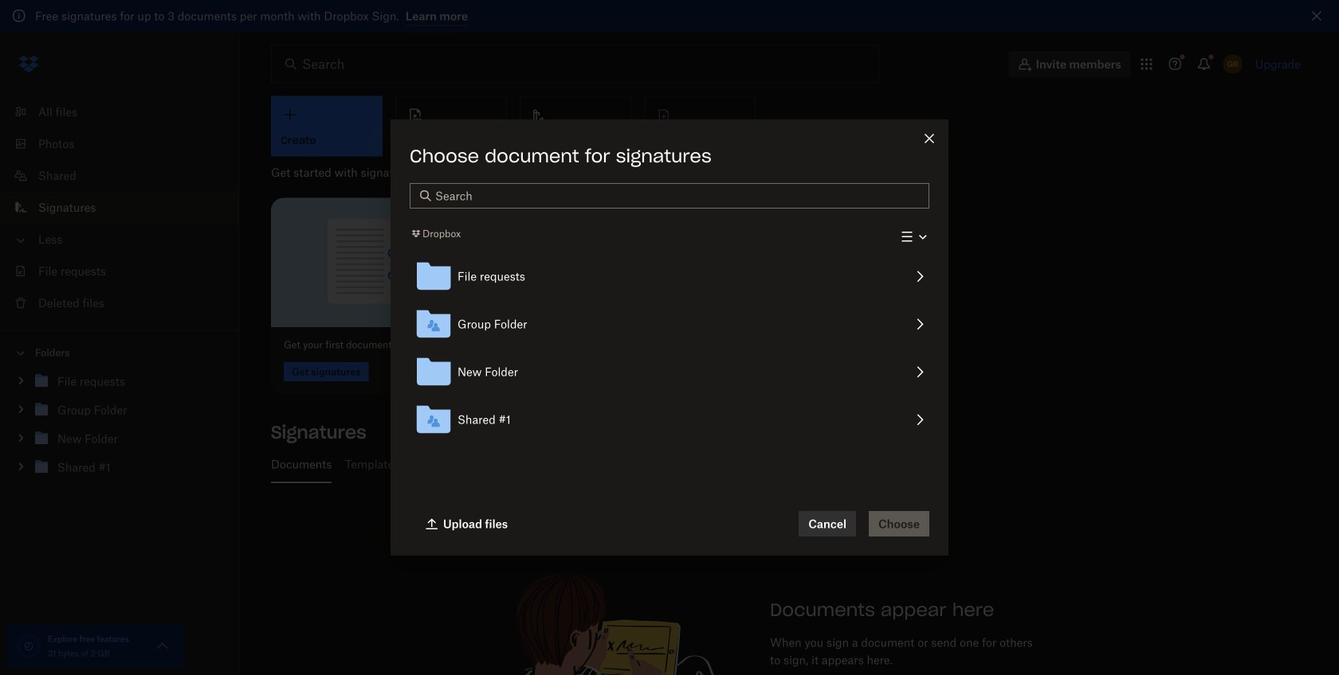 Task type: describe. For each thing, give the bounding box(es) containing it.
dropbox image
[[13, 48, 45, 80]]

Search text field
[[435, 187, 920, 205]]



Task type: locate. For each thing, give the bounding box(es) containing it.
dialog
[[391, 120, 949, 556]]

tab list
[[265, 446, 1307, 484]]

list
[[0, 86, 239, 330]]

list item
[[0, 192, 239, 224]]

less image
[[13, 233, 29, 249]]

row group
[[410, 253, 929, 444]]

group
[[0, 364, 239, 494]]

alert
[[0, 0, 1339, 32]]



Task type: vqa. For each thing, say whether or not it's contained in the screenshot.
right To
no



